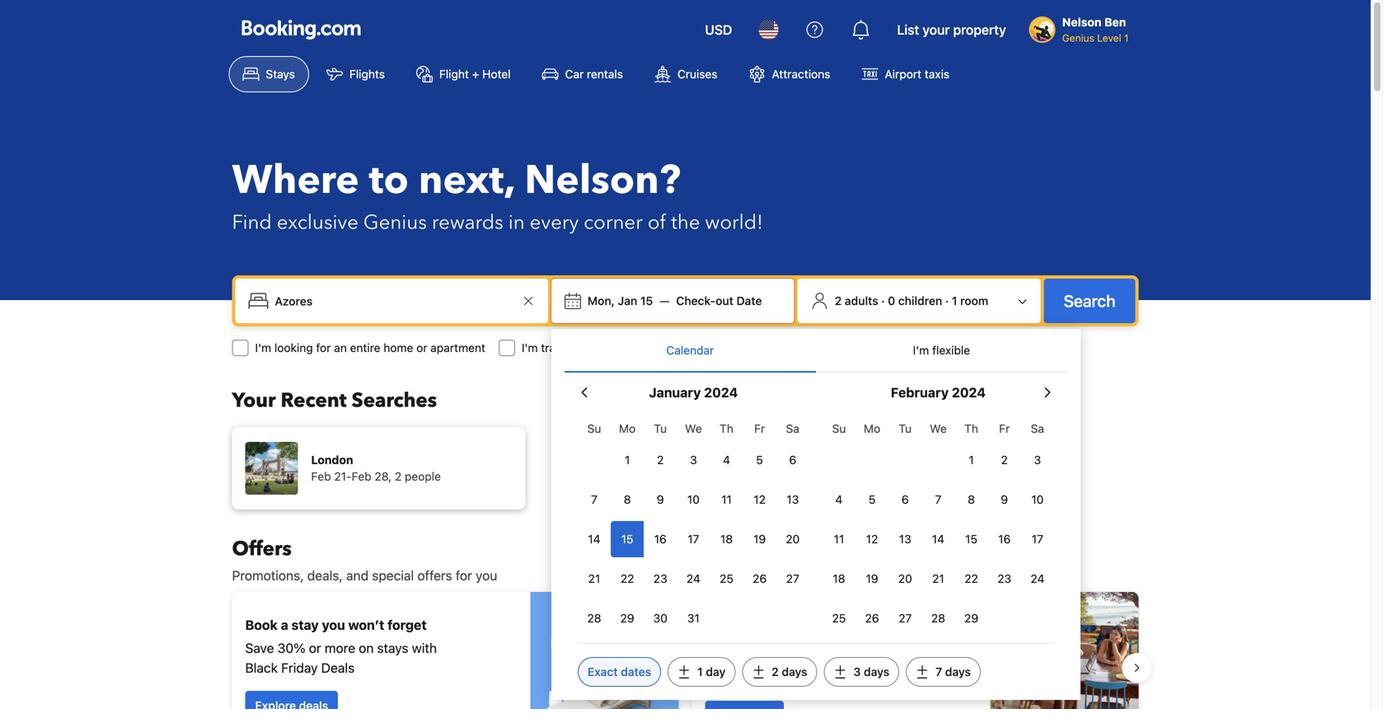 Task type: locate. For each thing, give the bounding box(es) containing it.
2 right 1 february 2024 checkbox
[[1002, 453, 1008, 467]]

27 right 26 january 2024 checkbox at right
[[787, 572, 800, 586]]

su up 4 checkbox
[[833, 422, 846, 435]]

11 left 12 checkbox
[[722, 493, 732, 506]]

20 inside 20 february 2024 option
[[899, 572, 913, 586]]

work
[[608, 341, 634, 355]]

0 horizontal spatial 22
[[621, 572, 635, 586]]

9 right 8 option
[[1001, 493, 1009, 506]]

2 February 2024 checkbox
[[988, 442, 1022, 478]]

days
[[782, 665, 808, 679], [864, 665, 890, 679], [946, 665, 971, 679]]

i'm
[[670, 341, 686, 355]]

3 days from the left
[[946, 665, 971, 679]]

su up the "7" checkbox
[[588, 422, 601, 435]]

flexible
[[933, 343, 971, 357]]

you up "more"
[[322, 617, 345, 633]]

mon, jan 15 button
[[581, 286, 660, 316]]

grid for january
[[578, 412, 810, 637]]

0 horizontal spatial 3
[[690, 453, 697, 467]]

0 vertical spatial 26
[[753, 572, 767, 586]]

car
[[565, 67, 584, 81]]

1 horizontal spatial 4
[[836, 493, 843, 506]]

2 th from the left
[[965, 422, 979, 435]]

1 horizontal spatial days
[[864, 665, 890, 679]]

genius down to
[[364, 209, 427, 236]]

0 vertical spatial genius
[[1063, 32, 1095, 44]]

fr for january 2024
[[755, 422, 765, 435]]

looking right i'm
[[689, 341, 728, 355]]

21 inside checkbox
[[589, 572, 601, 586]]

0 horizontal spatial 18
[[721, 532, 733, 546]]

12
[[754, 493, 766, 506], [867, 532, 879, 546]]

1 horizontal spatial sa
[[1031, 422, 1045, 435]]

19
[[754, 532, 766, 546], [866, 572, 879, 586]]

dates
[[621, 665, 652, 679]]

2 horizontal spatial 3
[[1035, 453, 1042, 467]]

1 vertical spatial you
[[322, 617, 345, 633]]

7 left 8 january 2024 option
[[591, 493, 598, 506]]

0 vertical spatial 12
[[754, 493, 766, 506]]

5 inside checkbox
[[869, 493, 876, 506]]

tu for january
[[654, 422, 667, 435]]

1 horizontal spatial th
[[965, 422, 979, 435]]

2 tu from the left
[[899, 422, 912, 435]]

stays
[[266, 67, 295, 81]]

1 vertical spatial 19
[[866, 572, 879, 586]]

·
[[882, 294, 885, 308], [946, 294, 949, 308]]

term
[[706, 650, 733, 666]]

you right 'offers' on the left
[[476, 568, 498, 583]]

18 inside "18 january 2024" checkbox
[[721, 532, 733, 546]]

to
[[369, 153, 409, 207]]

1 th from the left
[[720, 422, 734, 435]]

1 22 from the left
[[621, 572, 635, 586]]

18 left 19 february 2024 checkbox
[[833, 572, 846, 586]]

16 inside 'option'
[[999, 532, 1011, 546]]

0 horizontal spatial 12
[[754, 493, 766, 506]]

1 vertical spatial 12
[[867, 532, 879, 546]]

2 24 from the left
[[1031, 572, 1045, 586]]

su for february
[[833, 422, 846, 435]]

1 24 from the left
[[687, 572, 701, 586]]

i'm up your
[[255, 341, 271, 355]]

0 vertical spatial 13
[[787, 493, 799, 506]]

22 inside 22 "option"
[[621, 572, 635, 586]]

0 horizontal spatial 17
[[688, 532, 700, 546]]

6 right "5 january 2024" checkbox
[[790, 453, 797, 467]]

15 right 14 january 2024 checkbox
[[622, 532, 634, 546]]

1 tu from the left
[[654, 422, 667, 435]]

london
[[311, 453, 353, 467]]

ben
[[1105, 15, 1127, 29]]

1 horizontal spatial we
[[930, 422, 947, 435]]

21 inside checkbox
[[933, 572, 945, 586]]

2 23 from the left
[[998, 572, 1012, 586]]

1 days from the left
[[782, 665, 808, 679]]

26 February 2024 checkbox
[[856, 600, 889, 637]]

0 vertical spatial or
[[417, 341, 428, 355]]

18 for "18 january 2024" checkbox
[[721, 532, 733, 546]]

11 inside '11 january 2024' checkbox
[[722, 493, 732, 506]]

black
[[245, 660, 278, 676]]

sa up 6 january 2024 checkbox
[[786, 422, 800, 435]]

i'm left traveling at the left
[[522, 341, 538, 355]]

29 for 29 checkbox
[[621, 612, 635, 625]]

6 January 2024 checkbox
[[777, 442, 810, 478]]

for
[[316, 341, 331, 355], [590, 341, 605, 355], [731, 341, 746, 355], [456, 568, 472, 583]]

yet
[[879, 607, 899, 623]]

0 horizontal spatial 11
[[722, 493, 732, 506]]

24 inside option
[[687, 572, 701, 586]]

· left 0
[[882, 294, 885, 308]]

22 right 21 checkbox
[[965, 572, 979, 586]]

0 vertical spatial 6
[[790, 453, 797, 467]]

fr up "5 january 2024" checkbox
[[755, 422, 765, 435]]

grid
[[578, 412, 810, 637], [823, 412, 1055, 637]]

· right 'children'
[[946, 294, 949, 308]]

1 mo from the left
[[619, 422, 636, 435]]

long-
[[868, 630, 900, 646]]

2 looking from the left
[[689, 341, 728, 355]]

your for take
[[738, 607, 767, 623]]

1 horizontal spatial or
[[417, 341, 428, 355]]

0 horizontal spatial 21
[[589, 572, 601, 586]]

15 cell
[[611, 518, 644, 557]]

11 for 11 checkbox
[[834, 532, 845, 546]]

0 horizontal spatial th
[[720, 422, 734, 435]]

2 right "stays,"
[[772, 665, 779, 679]]

2 8 from the left
[[968, 493, 976, 506]]

2 fr from the left
[[1000, 422, 1010, 435]]

list your property link
[[888, 10, 1017, 49]]

i'm for i'm traveling for work
[[522, 341, 538, 355]]

2 horizontal spatial 15
[[966, 532, 978, 546]]

take your longest vacation yet image
[[991, 592, 1139, 709]]

1 horizontal spatial 26
[[866, 612, 880, 625]]

flights
[[749, 341, 782, 355]]

tab list
[[565, 329, 1068, 374]]

28
[[588, 612, 602, 625], [932, 612, 946, 625]]

days for 2 days
[[782, 665, 808, 679]]

0 horizontal spatial looking
[[275, 341, 313, 355]]

0 horizontal spatial feb
[[311, 470, 331, 483]]

your right take
[[738, 607, 767, 623]]

0 vertical spatial 19
[[754, 532, 766, 546]]

7 days
[[936, 665, 971, 679]]

10
[[688, 493, 700, 506], [1032, 493, 1044, 506]]

11 for '11 january 2024' checkbox on the right bottom of the page
[[722, 493, 732, 506]]

th up 1 february 2024 checkbox
[[965, 422, 979, 435]]

attractions link
[[735, 56, 845, 92]]

offers
[[232, 536, 292, 563]]

9 for 9 january 2024 option
[[657, 493, 664, 506]]

1 17 from the left
[[688, 532, 700, 546]]

0 vertical spatial 5
[[757, 453, 764, 467]]

2024 down the i'm looking for flights
[[704, 385, 738, 400]]

5 right 4 january 2024 checkbox
[[757, 453, 764, 467]]

22 January 2024 checkbox
[[611, 561, 644, 597]]

2024 for january 2024
[[704, 385, 738, 400]]

airport taxis link
[[848, 56, 964, 92]]

booking.com image
[[242, 20, 361, 40]]

3 February 2024 checkbox
[[1022, 442, 1055, 478]]

2 29 from the left
[[965, 612, 979, 625]]

29
[[621, 612, 635, 625], [965, 612, 979, 625]]

1 horizontal spatial 9
[[1001, 493, 1009, 506]]

1 horizontal spatial 13
[[900, 532, 912, 546]]

28 left 29 february 2024 checkbox
[[932, 612, 946, 625]]

3 for january 2024
[[690, 453, 697, 467]]

2 grid from the left
[[823, 412, 1055, 637]]

1 9 from the left
[[657, 493, 664, 506]]

your for list
[[923, 22, 950, 38]]

10 right 9 february 2024 'option'
[[1032, 493, 1044, 506]]

13 February 2024 checkbox
[[889, 521, 922, 557]]

0 horizontal spatial you
[[322, 617, 345, 633]]

20 right 19 january 2024 checkbox
[[786, 532, 800, 546]]

we for january
[[685, 422, 702, 435]]

24 inside checkbox
[[1031, 572, 1045, 586]]

2 horizontal spatial days
[[946, 665, 971, 679]]

6 February 2024 checkbox
[[889, 482, 922, 518]]

9 January 2024 checkbox
[[644, 482, 677, 518]]

1 10 from the left
[[688, 493, 700, 506]]

7 inside option
[[936, 493, 942, 506]]

for right 'offers' on the left
[[456, 568, 472, 583]]

18 inside 18 checkbox
[[833, 572, 846, 586]]

more
[[325, 640, 355, 656]]

you inside offers promotions, deals, and special offers for you
[[476, 568, 498, 583]]

29 right 28 february 2024 checkbox
[[965, 612, 979, 625]]

2 9 from the left
[[1001, 493, 1009, 506]]

27 January 2024 checkbox
[[777, 561, 810, 597]]

5
[[757, 453, 764, 467], [869, 493, 876, 506]]

17
[[688, 532, 700, 546], [1032, 532, 1044, 546]]

3 right 2 january 2024 checkbox in the bottom left of the page
[[690, 453, 697, 467]]

0 horizontal spatial su
[[588, 422, 601, 435]]

0 horizontal spatial 4
[[723, 453, 731, 467]]

1 vertical spatial 11
[[834, 532, 845, 546]]

23 right 22 option
[[998, 572, 1012, 586]]

sa for january 2024
[[786, 422, 800, 435]]

1 vertical spatial 27
[[899, 612, 912, 625]]

2 sa from the left
[[1031, 422, 1045, 435]]

i'm for i'm looking for an entire home or apartment
[[255, 341, 271, 355]]

1 inside option
[[625, 453, 630, 467]]

1 8 from the left
[[624, 493, 631, 506]]

1 vertical spatial 13
[[900, 532, 912, 546]]

and
[[346, 568, 369, 583]]

0 horizontal spatial 13
[[787, 493, 799, 506]]

1 vertical spatial genius
[[364, 209, 427, 236]]

2 22 from the left
[[965, 572, 979, 586]]

offering
[[818, 630, 864, 646]]

mo for january
[[619, 422, 636, 435]]

for left an on the left of the page
[[316, 341, 331, 355]]

day
[[706, 665, 726, 679]]

0 vertical spatial your
[[923, 22, 950, 38]]

in
[[509, 209, 525, 236]]

25 February 2024 checkbox
[[823, 600, 856, 637]]

25 inside 25 january 2024 option
[[720, 572, 734, 586]]

1 vertical spatial or
[[309, 640, 321, 656]]

20 inside 20 january 2024 checkbox
[[786, 532, 800, 546]]

find
[[232, 209, 272, 236]]

16 February 2024 checkbox
[[988, 521, 1022, 557]]

2 right '1 january 2024' option
[[657, 453, 664, 467]]

tu
[[654, 422, 667, 435], [899, 422, 912, 435]]

tab list containing calendar
[[565, 329, 1068, 374]]

fr
[[755, 422, 765, 435], [1000, 422, 1010, 435]]

22 right 21 january 2024 checkbox
[[621, 572, 635, 586]]

20
[[786, 532, 800, 546], [899, 572, 913, 586]]

21 left 22 "option"
[[589, 572, 601, 586]]

12 inside 12 february 2024 option
[[867, 532, 879, 546]]

27 for the 27 february 2024 option
[[899, 612, 912, 625]]

1 left 2 january 2024 checkbox in the bottom left of the page
[[625, 453, 630, 467]]

15 right 14 february 2024 checkbox
[[966, 532, 978, 546]]

25 right 24 january 2024 option
[[720, 572, 734, 586]]

0 horizontal spatial 15
[[622, 532, 634, 546]]

4 left "5 january 2024" checkbox
[[723, 453, 731, 467]]

vacation
[[821, 607, 876, 623]]

tu up 2 january 2024 checkbox in the bottom left of the page
[[654, 422, 667, 435]]

17 right 16 january 2024 option
[[688, 532, 700, 546]]

calendar button
[[565, 329, 816, 372]]

0 horizontal spatial 6
[[790, 453, 797, 467]]

2 left adults
[[835, 294, 842, 308]]

12 inside 12 checkbox
[[754, 493, 766, 506]]

15
[[641, 294, 653, 308], [622, 532, 634, 546], [966, 532, 978, 546]]

14 left 15 february 2024 option
[[933, 532, 945, 546]]

1 looking from the left
[[275, 341, 313, 355]]

2 su from the left
[[833, 422, 846, 435]]

23 inside checkbox
[[998, 572, 1012, 586]]

2024
[[704, 385, 738, 400], [952, 385, 986, 400]]

2 21 from the left
[[933, 572, 945, 586]]

reduced
[[826, 650, 875, 666]]

book a stay you won't forget save 30% or more on stays with black friday deals
[[245, 617, 437, 676]]

19 right "18 january 2024" checkbox
[[754, 532, 766, 546]]

1 horizontal spatial i'm
[[522, 341, 538, 355]]

3 down offering
[[854, 665, 861, 679]]

level
[[1098, 32, 1122, 44]]

1 horizontal spatial 19
[[866, 572, 879, 586]]

2 horizontal spatial i'm
[[913, 343, 930, 357]]

13 right 12 checkbox
[[787, 493, 799, 506]]

13 right 12 february 2024 option
[[900, 532, 912, 546]]

looking left an on the left of the page
[[275, 341, 313, 355]]

0 horizontal spatial 20
[[786, 532, 800, 546]]

1 horizontal spatial 20
[[899, 572, 913, 586]]

1 16 from the left
[[655, 532, 667, 546]]

20 February 2024 checkbox
[[889, 561, 922, 597]]

0 horizontal spatial 8
[[624, 493, 631, 506]]

1 horizontal spatial grid
[[823, 412, 1055, 637]]

27 right "yet"
[[899, 612, 912, 625]]

7 inside checkbox
[[591, 493, 598, 506]]

28 inside checkbox
[[932, 612, 946, 625]]

1 horizontal spatial su
[[833, 422, 846, 435]]

1 horizontal spatial 24
[[1031, 572, 1045, 586]]

0 vertical spatial 25
[[720, 572, 734, 586]]

days down 29 february 2024 checkbox
[[946, 665, 971, 679]]

9 for 9 february 2024 'option'
[[1001, 493, 1009, 506]]

19 for 19 january 2024 checkbox
[[754, 532, 766, 546]]

0 horizontal spatial ·
[[882, 294, 885, 308]]

for left work at the left of page
[[590, 341, 605, 355]]

i'm for i'm flexible
[[913, 343, 930, 357]]

15 inside 'option'
[[622, 532, 634, 546]]

or inside book a stay you won't forget save 30% or more on stays with black friday deals
[[309, 640, 321, 656]]

0 horizontal spatial or
[[309, 640, 321, 656]]

3 for february 2024
[[1035, 453, 1042, 467]]

1 we from the left
[[685, 422, 702, 435]]

2 10 from the left
[[1032, 493, 1044, 506]]

0 horizontal spatial 26
[[753, 572, 767, 586]]

1 left the room
[[952, 294, 958, 308]]

hotel
[[483, 67, 511, 81]]

4 left 5 checkbox
[[836, 493, 843, 506]]

21 February 2024 checkbox
[[922, 561, 955, 597]]

flight + hotel link
[[402, 56, 525, 92]]

0 horizontal spatial 24
[[687, 572, 701, 586]]

0 horizontal spatial 28
[[588, 612, 602, 625]]

19 February 2024 checkbox
[[856, 561, 889, 597]]

16 right 15 january 2024 'option'
[[655, 532, 667, 546]]

1 fr from the left
[[755, 422, 765, 435]]

1 horizontal spatial 10
[[1032, 493, 1044, 506]]

15 left —
[[641, 294, 653, 308]]

28 January 2024 checkbox
[[578, 600, 611, 637]]

10 right 9 january 2024 option
[[688, 493, 700, 506]]

31 January 2024 checkbox
[[677, 600, 710, 637]]

your right list
[[923, 22, 950, 38]]

check-
[[677, 294, 716, 308]]

1 right level
[[1125, 32, 1129, 44]]

home
[[384, 341, 413, 355]]

0 vertical spatial 4
[[723, 453, 731, 467]]

19 left 20 february 2024 option on the right
[[866, 572, 879, 586]]

0 horizontal spatial 10
[[688, 493, 700, 506]]

22
[[621, 572, 635, 586], [965, 572, 979, 586]]

1 su from the left
[[588, 422, 601, 435]]

property
[[954, 22, 1007, 38]]

1 horizontal spatial 21
[[933, 572, 945, 586]]

2 days from the left
[[864, 665, 890, 679]]

1 horizontal spatial 17
[[1032, 532, 1044, 546]]

browse
[[706, 630, 750, 646]]

0 horizontal spatial sa
[[786, 422, 800, 435]]

on
[[359, 640, 374, 656]]

rates.
[[757, 670, 791, 686]]

9 inside 9 february 2024 'option'
[[1001, 493, 1009, 506]]

for left flights
[[731, 341, 746, 355]]

0 horizontal spatial 25
[[720, 572, 734, 586]]

1 horizontal spatial 14
[[933, 532, 945, 546]]

1 left day
[[698, 665, 703, 679]]

0 horizontal spatial 5
[[757, 453, 764, 467]]

2024 down flexible
[[952, 385, 986, 400]]

or right the home
[[417, 341, 428, 355]]

0 vertical spatial 20
[[786, 532, 800, 546]]

2 January 2024 checkbox
[[644, 442, 677, 478]]

13 inside checkbox
[[787, 493, 799, 506]]

1 horizontal spatial genius
[[1063, 32, 1095, 44]]

1 horizontal spatial 5
[[869, 493, 876, 506]]

days down 'long-'
[[864, 665, 890, 679]]

region containing take your longest vacation yet
[[219, 586, 1153, 709]]

29 February 2024 checkbox
[[955, 600, 988, 637]]

0 horizontal spatial 27
[[787, 572, 800, 586]]

1 29 from the left
[[621, 612, 635, 625]]

1 28 from the left
[[588, 612, 602, 625]]

2024 for february 2024
[[952, 385, 986, 400]]

th for january 2024
[[720, 422, 734, 435]]

2 28 from the left
[[932, 612, 946, 625]]

1 vertical spatial 5
[[869, 493, 876, 506]]

6 left 7 option
[[902, 493, 909, 506]]

25 up offering
[[833, 612, 846, 625]]

mo up 5 checkbox
[[864, 422, 881, 435]]

mo for february
[[864, 422, 881, 435]]

21 right 20 february 2024 option on the right
[[933, 572, 945, 586]]

room
[[961, 294, 989, 308]]

12 right 11 checkbox
[[867, 532, 879, 546]]

feb left 28,
[[352, 470, 372, 483]]

1 vertical spatial 18
[[833, 572, 846, 586]]

th up 4 january 2024 checkbox
[[720, 422, 734, 435]]

genius down 'nelson'
[[1063, 32, 1095, 44]]

10 inside 10 option
[[688, 493, 700, 506]]

genius inside where to next, nelson? find exclusive genius rewards in every corner of the world!
[[364, 209, 427, 236]]

14 left 15 january 2024 'option'
[[588, 532, 601, 546]]

25 January 2024 checkbox
[[710, 561, 744, 597]]

january 2024
[[649, 385, 738, 400]]

0 horizontal spatial mo
[[619, 422, 636, 435]]

23 February 2024 checkbox
[[988, 561, 1022, 597]]

1 23 from the left
[[654, 572, 668, 586]]

every
[[530, 209, 579, 236]]

1 horizontal spatial your
[[923, 22, 950, 38]]

grid for february
[[823, 412, 1055, 637]]

1 · from the left
[[882, 294, 885, 308]]

1 left 2 checkbox
[[969, 453, 975, 467]]

20 right 19 february 2024 checkbox
[[899, 572, 913, 586]]

0 vertical spatial you
[[476, 568, 498, 583]]

28 left 29 checkbox
[[588, 612, 602, 625]]

27 for 27 option
[[787, 572, 800, 586]]

1 horizontal spatial feb
[[352, 470, 372, 483]]

25 for 25 checkbox
[[833, 612, 846, 625]]

special
[[372, 568, 414, 583]]

21
[[589, 572, 601, 586], [933, 572, 945, 586]]

12 for 12 checkbox
[[754, 493, 766, 506]]

your inside take your longest vacation yet browse properties offering long- term stays, many at reduced monthly rates.
[[738, 607, 767, 623]]

26 up 'long-'
[[866, 612, 880, 625]]

1 horizontal spatial 12
[[867, 532, 879, 546]]

14 January 2024 checkbox
[[578, 521, 611, 557]]

16 for the 16 february 2024 'option'
[[999, 532, 1011, 546]]

1 horizontal spatial mo
[[864, 422, 881, 435]]

1 horizontal spatial 29
[[965, 612, 979, 625]]

12 right '11 january 2024' checkbox on the right bottom of the page
[[754, 493, 766, 506]]

offers
[[418, 568, 452, 583]]

1 inside button
[[952, 294, 958, 308]]

2 2024 from the left
[[952, 385, 986, 400]]

stays
[[377, 640, 409, 656]]

1 sa from the left
[[786, 422, 800, 435]]

feb down the london
[[311, 470, 331, 483]]

0 horizontal spatial 29
[[621, 612, 635, 625]]

feb
[[311, 470, 331, 483], [352, 470, 372, 483]]

0 horizontal spatial 2024
[[704, 385, 738, 400]]

2 inside button
[[835, 294, 842, 308]]

looking for i'm
[[689, 341, 728, 355]]

2 days
[[772, 665, 808, 679]]

8 left 9 january 2024 option
[[624, 493, 631, 506]]

1 horizontal spatial you
[[476, 568, 498, 583]]

1 horizontal spatial 6
[[902, 493, 909, 506]]

i'm inside i'm flexible button
[[913, 343, 930, 357]]

25 inside 25 checkbox
[[833, 612, 846, 625]]

28 inside option
[[588, 612, 602, 625]]

i'm looking for an entire home or apartment
[[255, 341, 486, 355]]

1 horizontal spatial 2024
[[952, 385, 986, 400]]

20 for 20 february 2024 option on the right
[[899, 572, 913, 586]]

stays,
[[737, 650, 772, 666]]

1 vertical spatial 20
[[899, 572, 913, 586]]

17 right the 16 february 2024 'option'
[[1032, 532, 1044, 546]]

7 right 6 checkbox
[[936, 493, 942, 506]]

we up 3 january 2024 checkbox
[[685, 422, 702, 435]]

1 grid from the left
[[578, 412, 810, 637]]

1 2024 from the left
[[704, 385, 738, 400]]

i'm left flexible
[[913, 343, 930, 357]]

16 inside option
[[655, 532, 667, 546]]

days left at
[[782, 665, 808, 679]]

fr up 2 checkbox
[[1000, 422, 1010, 435]]

20 for 20 january 2024 checkbox
[[786, 532, 800, 546]]

1 horizontal spatial ·
[[946, 294, 949, 308]]

1 horizontal spatial 22
[[965, 572, 979, 586]]

24 right "23 february 2024" checkbox
[[1031, 572, 1045, 586]]

1 horizontal spatial 18
[[833, 572, 846, 586]]

2 we from the left
[[930, 422, 947, 435]]

23 for "23 february 2024" checkbox
[[998, 572, 1012, 586]]

0 horizontal spatial 14
[[588, 532, 601, 546]]

7
[[591, 493, 598, 506], [936, 493, 942, 506], [936, 665, 943, 679]]

18 left 19 january 2024 checkbox
[[721, 532, 733, 546]]

11 inside 11 checkbox
[[834, 532, 845, 546]]

region
[[219, 586, 1153, 709]]

exact
[[588, 665, 618, 679]]

2 16 from the left
[[999, 532, 1011, 546]]

5 right 4 checkbox
[[869, 493, 876, 506]]

10 inside 10 february 2024 "checkbox"
[[1032, 493, 1044, 506]]

flights
[[350, 67, 385, 81]]

1 horizontal spatial 27
[[899, 612, 912, 625]]

9 left 10 option at the bottom of page
[[657, 493, 664, 506]]

9 February 2024 checkbox
[[988, 482, 1022, 518]]

8 left 9 february 2024 'option'
[[968, 493, 976, 506]]

5 inside checkbox
[[757, 453, 764, 467]]

tu down the february
[[899, 422, 912, 435]]

people
[[405, 470, 441, 483]]

8 February 2024 checkbox
[[955, 482, 988, 518]]

2 17 from the left
[[1032, 532, 1044, 546]]

13 inside option
[[900, 532, 912, 546]]

or right 30%
[[309, 640, 321, 656]]

2 mo from the left
[[864, 422, 881, 435]]

0 horizontal spatial 9
[[657, 493, 664, 506]]

22 inside 22 option
[[965, 572, 979, 586]]

1 14 from the left
[[588, 532, 601, 546]]

9 inside 9 january 2024 option
[[657, 493, 664, 506]]

cruises
[[678, 67, 718, 81]]

23 inside option
[[654, 572, 668, 586]]

11 February 2024 checkbox
[[823, 521, 856, 557]]

11
[[722, 493, 732, 506], [834, 532, 845, 546]]

0 horizontal spatial days
[[782, 665, 808, 679]]

1 21 from the left
[[589, 572, 601, 586]]

january
[[649, 385, 701, 400]]

2 14 from the left
[[933, 532, 945, 546]]

0 horizontal spatial your
[[738, 607, 767, 623]]

1 horizontal spatial 25
[[833, 612, 846, 625]]

1 horizontal spatial 23
[[998, 572, 1012, 586]]

23 right 22 "option"
[[654, 572, 668, 586]]

sa up 3 february 2024 checkbox on the bottom right of the page
[[1031, 422, 1045, 435]]

you
[[476, 568, 498, 583], [322, 617, 345, 633]]

we down february 2024
[[930, 422, 947, 435]]

7 February 2024 checkbox
[[922, 482, 955, 518]]

1 February 2024 checkbox
[[955, 442, 988, 478]]

mo up '1 january 2024' option
[[619, 422, 636, 435]]

15 inside option
[[966, 532, 978, 546]]



Task type: describe. For each thing, give the bounding box(es) containing it.
jan
[[618, 294, 638, 308]]

26 January 2024 checkbox
[[744, 561, 777, 597]]

world!
[[705, 209, 764, 236]]

15 for 15 january 2024 'option'
[[622, 532, 634, 546]]

17 for 17 "checkbox" on the bottom of page
[[688, 532, 700, 546]]

15 for 15 february 2024 option
[[966, 532, 978, 546]]

with
[[412, 640, 437, 656]]

attractions
[[772, 67, 831, 81]]

list
[[898, 22, 920, 38]]

where
[[232, 153, 359, 207]]

10 February 2024 checkbox
[[1022, 482, 1055, 518]]

for inside offers promotions, deals, and special offers for you
[[456, 568, 472, 583]]

24 for 24 checkbox
[[1031, 572, 1045, 586]]

the
[[671, 209, 701, 236]]

flight
[[440, 67, 469, 81]]

where to next, nelson? find exclusive genius rewards in every corner of the world!
[[232, 153, 764, 236]]

nelson ben genius level 1
[[1063, 15, 1129, 44]]

10 January 2024 checkbox
[[677, 482, 710, 518]]

check-out date button
[[670, 286, 769, 316]]

of
[[648, 209, 666, 236]]

for for flights
[[731, 341, 746, 355]]

22 February 2024 checkbox
[[955, 561, 988, 597]]

days for 7 days
[[946, 665, 971, 679]]

su for january
[[588, 422, 601, 435]]

26 for 26 checkbox
[[866, 612, 880, 625]]

date
[[737, 294, 762, 308]]

17 February 2024 checkbox
[[1022, 521, 1055, 557]]

3 January 2024 checkbox
[[677, 442, 710, 478]]

31
[[688, 612, 700, 625]]

london feb 21-feb 28, 2 people
[[311, 453, 441, 483]]

genius inside nelson ben genius level 1
[[1063, 32, 1095, 44]]

11 January 2024 checkbox
[[710, 482, 744, 518]]

searches
[[352, 387, 437, 414]]

your recent searches
[[232, 387, 437, 414]]

12 February 2024 checkbox
[[856, 521, 889, 557]]

won't
[[348, 617, 385, 633]]

3 days
[[854, 665, 890, 679]]

i'm flexible button
[[816, 329, 1068, 372]]

february
[[891, 385, 949, 400]]

12 for 12 february 2024 option
[[867, 532, 879, 546]]

21-
[[334, 470, 352, 483]]

mon, jan 15 — check-out date
[[588, 294, 762, 308]]

19 for 19 february 2024 checkbox
[[866, 572, 879, 586]]

21 for 21 january 2024 checkbox
[[589, 572, 601, 586]]

2 adults · 0 children · 1 room button
[[805, 285, 1035, 317]]

nelson
[[1063, 15, 1102, 29]]

2 inside london feb 21-feb 28, 2 people
[[395, 470, 402, 483]]

7 for 7 option
[[936, 493, 942, 506]]

at
[[811, 650, 823, 666]]

airport taxis
[[885, 67, 950, 81]]

16 for 16 january 2024 option
[[655, 532, 667, 546]]

a
[[281, 617, 288, 633]]

5 February 2024 checkbox
[[856, 482, 889, 518]]

10 for 10 option at the bottom of page
[[688, 493, 700, 506]]

taxis
[[925, 67, 950, 81]]

usd
[[705, 22, 733, 38]]

mon,
[[588, 294, 615, 308]]

i'm traveling for work
[[522, 341, 634, 355]]

30 January 2024 checkbox
[[644, 600, 677, 637]]

car rentals link
[[528, 56, 637, 92]]

29 January 2024 checkbox
[[611, 600, 644, 637]]

7 January 2024 checkbox
[[578, 482, 611, 518]]

i'm looking for flights
[[670, 341, 782, 355]]

february 2024
[[891, 385, 986, 400]]

30%
[[278, 640, 306, 656]]

22 for 22 option
[[965, 572, 979, 586]]

flight + hotel
[[440, 67, 511, 81]]

fr for february 2024
[[1000, 422, 1010, 435]]

22 for 22 "option"
[[621, 572, 635, 586]]

your account menu nelson ben genius level 1 element
[[1030, 7, 1136, 45]]

5 for "5 january 2024" checkbox
[[757, 453, 764, 467]]

cruises link
[[641, 56, 732, 92]]

1 horizontal spatial 15
[[641, 294, 653, 308]]

29 for 29 february 2024 checkbox
[[965, 612, 979, 625]]

4 for 4 checkbox
[[836, 493, 843, 506]]

18 January 2024 checkbox
[[710, 521, 744, 557]]

adults
[[845, 294, 879, 308]]

5 for 5 checkbox
[[869, 493, 876, 506]]

18 February 2024 checkbox
[[823, 561, 856, 597]]

forget
[[388, 617, 427, 633]]

1 inside nelson ben genius level 1
[[1125, 32, 1129, 44]]

8 for 8 option
[[968, 493, 976, 506]]

19 January 2024 checkbox
[[744, 521, 777, 557]]

2 · from the left
[[946, 294, 949, 308]]

promotions,
[[232, 568, 304, 583]]

days for 3 days
[[864, 665, 890, 679]]

27 February 2024 checkbox
[[889, 600, 922, 637]]

20 January 2024 checkbox
[[777, 521, 810, 557]]

24 January 2024 checkbox
[[677, 561, 710, 597]]

5 January 2024 checkbox
[[744, 442, 777, 478]]

2 feb from the left
[[352, 470, 372, 483]]

rewards
[[432, 209, 504, 236]]

flights link
[[313, 56, 399, 92]]

longest
[[770, 607, 818, 623]]

1 inside checkbox
[[969, 453, 975, 467]]

apartment
[[431, 341, 486, 355]]

13 for 13 january 2024 checkbox
[[787, 493, 799, 506]]

1 feb from the left
[[311, 470, 331, 483]]

14 for 14 february 2024 checkbox
[[933, 532, 945, 546]]

search button
[[1045, 279, 1136, 323]]

1 January 2024 checkbox
[[611, 442, 644, 478]]

corner
[[584, 209, 643, 236]]

18 for 18 checkbox
[[833, 572, 846, 586]]

13 for 13 option
[[900, 532, 912, 546]]

6 for 6 january 2024 checkbox
[[790, 453, 797, 467]]

car rentals
[[565, 67, 623, 81]]

traveling
[[541, 341, 587, 355]]

14 February 2024 checkbox
[[922, 521, 955, 557]]

21 January 2024 checkbox
[[578, 561, 611, 597]]

28 February 2024 checkbox
[[922, 600, 955, 637]]

take your longest vacation yet browse properties offering long- term stays, many at reduced monthly rates.
[[706, 607, 900, 686]]

4 January 2024 checkbox
[[710, 442, 744, 478]]

24 for 24 january 2024 option
[[687, 572, 701, 586]]

8 for 8 january 2024 option
[[624, 493, 631, 506]]

8 January 2024 checkbox
[[611, 482, 644, 518]]

17 January 2024 checkbox
[[677, 521, 710, 557]]

recent
[[281, 387, 347, 414]]

you inside book a stay you won't forget save 30% or more on stays with black friday deals
[[322, 617, 345, 633]]

i'm flexible
[[913, 343, 971, 357]]

monthly
[[706, 670, 754, 686]]

search
[[1064, 291, 1116, 311]]

26 for 26 january 2024 checkbox at right
[[753, 572, 767, 586]]

7 for the "7" checkbox
[[591, 493, 598, 506]]

7 down 28 february 2024 checkbox
[[936, 665, 943, 679]]

15 January 2024 checkbox
[[611, 521, 644, 557]]

28 for 28 january 2024 option
[[588, 612, 602, 625]]

tu for february
[[899, 422, 912, 435]]

14 for 14 january 2024 checkbox
[[588, 532, 601, 546]]

entire
[[350, 341, 381, 355]]

23 January 2024 checkbox
[[644, 561, 677, 597]]

take
[[706, 607, 735, 623]]

15 February 2024 checkbox
[[955, 521, 988, 557]]

for for an
[[316, 341, 331, 355]]

an
[[334, 341, 347, 355]]

16 January 2024 checkbox
[[644, 521, 677, 557]]

28 for 28 february 2024 checkbox
[[932, 612, 946, 625]]

list your property
[[898, 22, 1007, 38]]

sa for february 2024
[[1031, 422, 1045, 435]]

looking for i'm
[[275, 341, 313, 355]]

deals,
[[307, 568, 343, 583]]

th for february 2024
[[965, 422, 979, 435]]

23 for 23 january 2024 option
[[654, 572, 668, 586]]

properties
[[753, 630, 814, 646]]

6 for 6 checkbox
[[902, 493, 909, 506]]

for for work
[[590, 341, 605, 355]]

4 for 4 january 2024 checkbox
[[723, 453, 731, 467]]

children
[[899, 294, 943, 308]]

Where are you going? field
[[268, 286, 519, 316]]

21 for 21 checkbox
[[933, 572, 945, 586]]

exclusive
[[277, 209, 359, 236]]

10 for 10 february 2024 "checkbox"
[[1032, 493, 1044, 506]]

25 for 25 january 2024 option
[[720, 572, 734, 586]]

17 for 17 "checkbox"
[[1032, 532, 1044, 546]]

+
[[472, 67, 479, 81]]

book
[[245, 617, 278, 633]]

1 horizontal spatial 3
[[854, 665, 861, 679]]

28,
[[375, 470, 392, 483]]

13 January 2024 checkbox
[[777, 482, 810, 518]]

rentals
[[587, 67, 623, 81]]

we for february
[[930, 422, 947, 435]]

offers promotions, deals, and special offers for you
[[232, 536, 498, 583]]

4 February 2024 checkbox
[[823, 482, 856, 518]]

12 January 2024 checkbox
[[744, 482, 777, 518]]

search for black friday deals on stays image
[[531, 592, 679, 709]]

24 February 2024 checkbox
[[1022, 561, 1055, 597]]



Task type: vqa. For each thing, say whether or not it's contained in the screenshot.
THE 2 DAYS
yes



